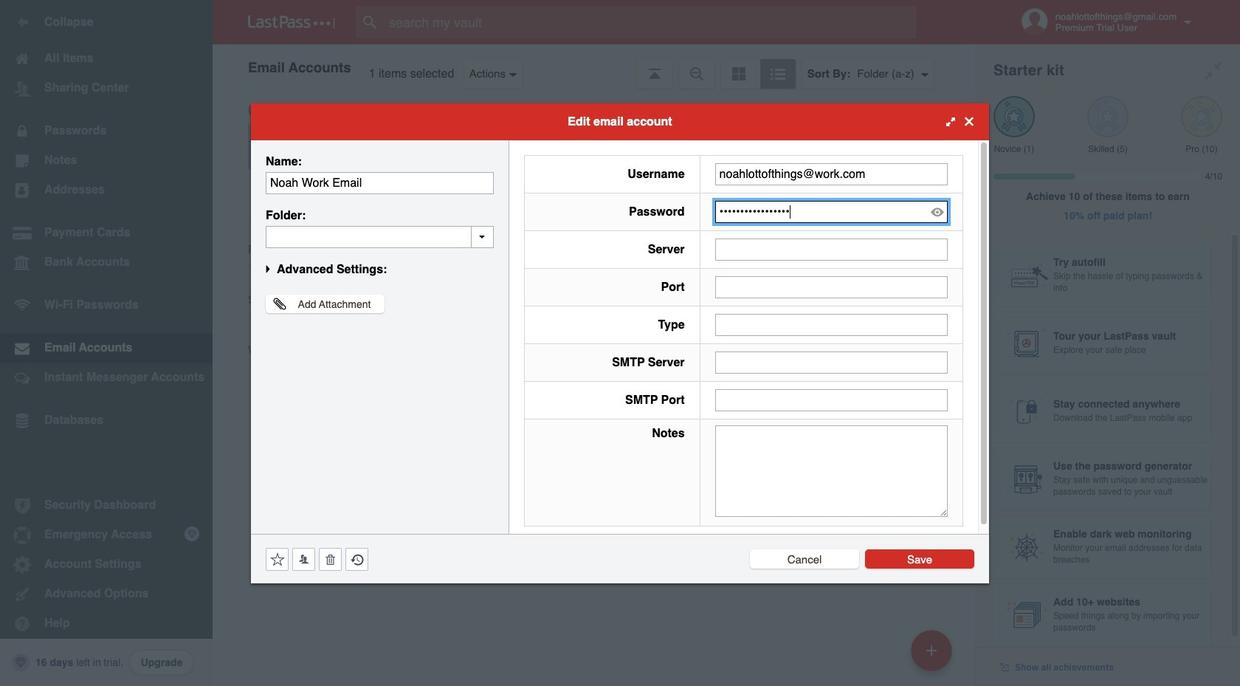 Task type: describe. For each thing, give the bounding box(es) containing it.
search my vault text field
[[356, 6, 946, 38]]

main navigation navigation
[[0, 0, 213, 686]]

new item image
[[927, 645, 937, 655]]

vault options navigation
[[213, 44, 976, 89]]



Task type: locate. For each thing, give the bounding box(es) containing it.
new item navigation
[[906, 626, 962, 686]]

lastpass image
[[248, 16, 335, 29]]

None text field
[[266, 226, 494, 248], [715, 238, 948, 260], [715, 276, 948, 298], [715, 389, 948, 411], [715, 425, 948, 517], [266, 226, 494, 248], [715, 238, 948, 260], [715, 276, 948, 298], [715, 389, 948, 411], [715, 425, 948, 517]]

dialog
[[251, 103, 990, 583]]

None text field
[[715, 163, 948, 185], [266, 172, 494, 194], [715, 314, 948, 336], [715, 351, 948, 373], [715, 163, 948, 185], [266, 172, 494, 194], [715, 314, 948, 336], [715, 351, 948, 373]]

None password field
[[715, 201, 948, 223]]

Search search field
[[356, 6, 946, 38]]



